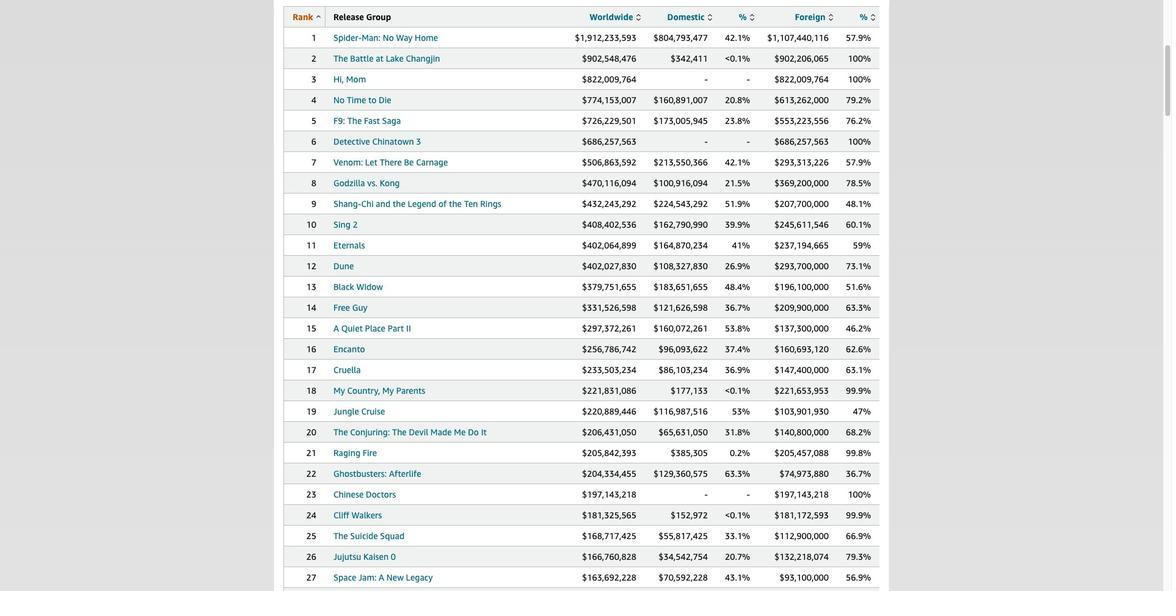 Task type: locate. For each thing, give the bounding box(es) containing it.
1 % link from the left
[[739, 12, 754, 22]]

1 horizontal spatial 3
[[416, 136, 421, 147]]

39.9%
[[725, 219, 750, 230]]

2 $197,143,218 from the left
[[774, 489, 829, 500]]

chi
[[361, 199, 374, 209]]

1 $197,143,218 from the left
[[582, 489, 636, 500]]

$162,790,990
[[654, 219, 708, 230]]

0 horizontal spatial my
[[333, 385, 345, 396]]

63.3% down 51.6%
[[846, 302, 871, 313]]

spider-man: no way home
[[333, 32, 438, 43]]

$774,153,007
[[582, 95, 636, 105]]

23.8%
[[725, 115, 750, 126]]

99.9% down 63.1%
[[846, 385, 871, 396]]

4 100% from the top
[[848, 489, 871, 500]]

chinese doctors link
[[333, 489, 396, 500]]

$197,143,218 up the $181,172,593
[[774, 489, 829, 500]]

0 horizontal spatial % link
[[739, 12, 754, 22]]

57.9% right $1,107,440,116
[[846, 32, 871, 43]]

99.8%
[[846, 448, 871, 458]]

the down cliff
[[333, 531, 348, 541]]

2 vertical spatial <0.1%
[[725, 510, 750, 520]]

2 42.1% from the top
[[725, 157, 750, 167]]

place
[[365, 323, 385, 333]]

60.1%
[[846, 219, 871, 230]]

the for conjuring:
[[333, 427, 348, 437]]

let
[[365, 157, 377, 167]]

0 horizontal spatial %
[[739, 12, 747, 22]]

the for battle
[[333, 53, 348, 64]]

1 horizontal spatial $197,143,218
[[774, 489, 829, 500]]

3 up carnage
[[416, 136, 421, 147]]

3 up 4
[[311, 74, 316, 84]]

4
[[311, 95, 316, 105]]

parents
[[396, 385, 425, 396]]

1 horizontal spatial a
[[379, 572, 384, 583]]

- down $342,411
[[705, 74, 708, 84]]

group
[[366, 12, 391, 22]]

0 vertical spatial no
[[383, 32, 394, 43]]

the right and
[[393, 199, 406, 209]]

$100,916,094
[[654, 178, 708, 188]]

0 horizontal spatial a
[[333, 323, 339, 333]]

legacy
[[406, 572, 433, 583]]

1 horizontal spatial $686,257,563
[[774, 136, 829, 147]]

0 horizontal spatial no
[[333, 95, 345, 105]]

0 horizontal spatial the
[[393, 199, 406, 209]]

63.3%
[[846, 302, 871, 313], [725, 468, 750, 479]]

$369,200,000
[[774, 178, 829, 188]]

0 vertical spatial 57.9%
[[846, 32, 871, 43]]

legend
[[408, 199, 436, 209]]

<0.1% up 20.8%
[[725, 53, 750, 64]]

no left time
[[333, 95, 345, 105]]

% link right the 'domestic' link
[[739, 12, 754, 22]]

2
[[311, 53, 316, 64], [353, 219, 358, 230]]

0 vertical spatial <0.1%
[[725, 53, 750, 64]]

$804,793,477
[[654, 32, 708, 43]]

9
[[311, 199, 316, 209]]

% link right foreign link
[[860, 12, 875, 22]]

<0.1% for $342,411
[[725, 53, 750, 64]]

$432,243,292
[[582, 199, 636, 209]]

$506,863,592
[[582, 157, 636, 167]]

$379,751,655
[[582, 282, 636, 292]]

worldwide
[[590, 12, 633, 22]]

sing 2
[[333, 219, 358, 230]]

0 horizontal spatial $197,143,218
[[582, 489, 636, 500]]

ii
[[406, 323, 411, 333]]

36.7% up '53.8%'
[[725, 302, 750, 313]]

cliff walkers
[[333, 510, 382, 520]]

23
[[306, 489, 316, 500]]

3 100% from the top
[[848, 136, 871, 147]]

20
[[306, 427, 316, 437]]

$181,172,593
[[774, 510, 829, 520]]

$385,305
[[671, 448, 708, 458]]

$686,257,563 down $726,229,501
[[582, 136, 636, 147]]

the for suicide
[[333, 531, 348, 541]]

17
[[306, 365, 316, 375]]

$686,257,563 down "$553,223,556"
[[774, 136, 829, 147]]

$163,692,228
[[582, 572, 636, 583]]

1 vertical spatial 42.1%
[[725, 157, 750, 167]]

2 100% from the top
[[848, 74, 871, 84]]

1 vertical spatial 63.3%
[[725, 468, 750, 479]]

99.9% for $181,172,593
[[846, 510, 871, 520]]

<0.1% up 33.1%
[[725, 510, 750, 520]]

1 horizontal spatial % link
[[860, 12, 875, 22]]

no left the way
[[383, 32, 394, 43]]

2 57.9% from the top
[[846, 157, 871, 167]]

0 horizontal spatial $686,257,563
[[582, 136, 636, 147]]

20.7%
[[725, 552, 750, 562]]

$1,912,233,593
[[575, 32, 636, 43]]

guy
[[352, 302, 367, 313]]

changjin
[[406, 53, 440, 64]]

time
[[347, 95, 366, 105]]

41%
[[732, 240, 750, 250]]

1 99.9% from the top
[[846, 385, 871, 396]]

1 horizontal spatial no
[[383, 32, 394, 43]]

1 horizontal spatial my
[[382, 385, 394, 396]]

% right foreign link
[[860, 12, 868, 22]]

1 horizontal spatial $822,009,764
[[774, 74, 829, 84]]

$331,526,598
[[582, 302, 636, 313]]

36.7% down 99.8%
[[846, 468, 871, 479]]

godzilla vs. kong
[[333, 178, 400, 188]]

2 % link from the left
[[860, 12, 875, 22]]

1 horizontal spatial 63.3%
[[846, 302, 871, 313]]

dune link
[[333, 261, 354, 271]]

0 horizontal spatial 63.3%
[[725, 468, 750, 479]]

and
[[376, 199, 390, 209]]

fire
[[363, 448, 377, 458]]

my left 'parents'
[[382, 385, 394, 396]]

a left quiet
[[333, 323, 339, 333]]

19
[[306, 406, 316, 417]]

0 vertical spatial 63.3%
[[846, 302, 871, 313]]

the up hi,
[[333, 53, 348, 64]]

jujutsu kaisen 0
[[333, 552, 396, 562]]

a left new
[[379, 572, 384, 583]]

42.1% right the $804,793,477
[[725, 32, 750, 43]]

the down the jungle
[[333, 427, 348, 437]]

$166,760,828
[[582, 552, 636, 562]]

the right of
[[449, 199, 462, 209]]

1 vertical spatial <0.1%
[[725, 385, 750, 396]]

battle
[[350, 53, 374, 64]]

$822,009,764 down the '$902,206,065'
[[774, 74, 829, 84]]

the conjuring: the devil made me do it
[[333, 427, 487, 437]]

$132,218,074
[[774, 552, 829, 562]]

cliff
[[333, 510, 349, 520]]

2 99.9% from the top
[[846, 510, 871, 520]]

the
[[333, 53, 348, 64], [347, 115, 362, 126], [333, 427, 348, 437], [392, 427, 407, 437], [333, 531, 348, 541]]

fast
[[364, 115, 380, 126]]

% right the 'domestic' link
[[739, 12, 747, 22]]

my country, my parents link
[[333, 385, 425, 396]]

$160,693,120
[[774, 344, 829, 354]]

99.9% up 66.9% at the bottom right of page
[[846, 510, 871, 520]]

2 % from the left
[[860, 12, 868, 22]]

$197,143,218 down $204,334,455
[[582, 489, 636, 500]]

- down the $173,005,945
[[705, 136, 708, 147]]

1 42.1% from the top
[[725, 32, 750, 43]]

rank link
[[293, 12, 321, 22], [293, 12, 321, 22]]

0 horizontal spatial 36.7%
[[725, 302, 750, 313]]

$256,786,742
[[582, 344, 636, 354]]

$224,543,292
[[654, 199, 708, 209]]

mom
[[346, 74, 366, 84]]

1 horizontal spatial 36.7%
[[846, 468, 871, 479]]

0 horizontal spatial $822,009,764
[[582, 74, 636, 84]]

space jam: a new legacy link
[[333, 572, 433, 583]]

57.9% up 78.5%
[[846, 157, 871, 167]]

63.3% down 0.2%
[[725, 468, 750, 479]]

0 vertical spatial 42.1%
[[725, 32, 750, 43]]

$553,223,556
[[774, 115, 829, 126]]

$160,891,007
[[654, 95, 708, 105]]

1 100% from the top
[[848, 53, 871, 64]]

1 $686,257,563 from the left
[[582, 136, 636, 147]]

1 57.9% from the top
[[846, 32, 871, 43]]

2 down 1
[[311, 53, 316, 64]]

0
[[391, 552, 396, 562]]

24
[[306, 510, 316, 520]]

1 vertical spatial 3
[[416, 136, 421, 147]]

1 horizontal spatial the
[[449, 199, 462, 209]]

48.4%
[[725, 282, 750, 292]]

<0.1% down 36.9%
[[725, 385, 750, 396]]

0 horizontal spatial 3
[[311, 74, 316, 84]]

1 <0.1% from the top
[[725, 53, 750, 64]]

$181,325,565
[[582, 510, 636, 520]]

42.1% up 21.5%
[[725, 157, 750, 167]]

3 <0.1% from the top
[[725, 510, 750, 520]]

46.2%
[[846, 323, 871, 333]]

$55,817,425
[[659, 531, 708, 541]]

73.1%
[[846, 261, 871, 271]]

spider-man: no way home link
[[333, 32, 438, 43]]

1 vertical spatial 57.9%
[[846, 157, 871, 167]]

squad
[[380, 531, 404, 541]]

1 horizontal spatial %
[[860, 12, 868, 22]]

$173,005,945
[[654, 115, 708, 126]]

1 vertical spatial 99.9%
[[846, 510, 871, 520]]

1 vertical spatial 36.7%
[[846, 468, 871, 479]]

my up the jungle
[[333, 385, 345, 396]]

2 <0.1% from the top
[[725, 385, 750, 396]]

release
[[333, 12, 364, 22]]

jujutsu kaisen 0 link
[[333, 552, 396, 562]]

$902,206,065
[[774, 53, 829, 64]]

2 $686,257,563 from the left
[[774, 136, 829, 147]]

2 right sing
[[353, 219, 358, 230]]

jujutsu
[[333, 552, 361, 562]]

1 horizontal spatial 2
[[353, 219, 358, 230]]

0 vertical spatial 99.9%
[[846, 385, 871, 396]]

0 vertical spatial 2
[[311, 53, 316, 64]]

$822,009,764 down $902,548,476
[[582, 74, 636, 84]]

57.9%
[[846, 32, 871, 43], [846, 157, 871, 167]]

rings
[[480, 199, 501, 209]]



Task type: describe. For each thing, give the bounding box(es) containing it.
detective chinatown 3
[[333, 136, 421, 147]]

100% for $822,009,764
[[848, 74, 871, 84]]

chinatown
[[372, 136, 414, 147]]

100% for $902,206,065
[[848, 53, 871, 64]]

the suicide squad
[[333, 531, 404, 541]]

42.1% for $804,793,477
[[725, 32, 750, 43]]

0 vertical spatial a
[[333, 323, 339, 333]]

f9: the fast saga link
[[333, 115, 401, 126]]

venom: let there be carnage
[[333, 157, 448, 167]]

$206,431,050
[[582, 427, 636, 437]]

no time to die
[[333, 95, 391, 105]]

21.5%
[[725, 178, 750, 188]]

47%
[[853, 406, 871, 417]]

42.1% for $213,550,366
[[725, 157, 750, 167]]

$207,700,000
[[774, 199, 829, 209]]

1 % from the left
[[739, 12, 747, 22]]

1 $822,009,764 from the left
[[582, 74, 636, 84]]

1 vertical spatial a
[[379, 572, 384, 583]]

2 my from the left
[[382, 385, 394, 396]]

- up 20.8%
[[747, 74, 750, 84]]

raging fire
[[333, 448, 377, 458]]

0 vertical spatial 36.7%
[[725, 302, 750, 313]]

$108,327,830
[[654, 261, 708, 271]]

2 the from the left
[[449, 199, 462, 209]]

venom:
[[333, 157, 363, 167]]

1
[[311, 32, 316, 43]]

0 horizontal spatial 2
[[311, 53, 316, 64]]

- down 0.2%
[[747, 489, 750, 500]]

59%
[[853, 240, 871, 250]]

jungle cruise link
[[333, 406, 385, 417]]

53%
[[732, 406, 750, 417]]

20.8%
[[725, 95, 750, 105]]

$152,972
[[671, 510, 708, 520]]

godzilla
[[333, 178, 365, 188]]

black widow link
[[333, 282, 383, 292]]

7
[[311, 157, 316, 167]]

black
[[333, 282, 354, 292]]

<0.1% for $177,133
[[725, 385, 750, 396]]

31.8%
[[725, 427, 750, 437]]

domestic link
[[667, 12, 712, 22]]

$297,372,261
[[582, 323, 636, 333]]

1 the from the left
[[393, 199, 406, 209]]

$221,831,086
[[582, 385, 636, 396]]

dune
[[333, 261, 354, 271]]

15
[[306, 323, 316, 333]]

at
[[376, 53, 384, 64]]

13
[[306, 282, 316, 292]]

51.9%
[[725, 199, 750, 209]]

57.9% for $1,107,440,116
[[846, 32, 871, 43]]

1 vertical spatial no
[[333, 95, 345, 105]]

$408,402,536
[[582, 219, 636, 230]]

black widow
[[333, 282, 383, 292]]

the conjuring: the devil made me do it link
[[333, 427, 487, 437]]

$183,651,655
[[654, 282, 708, 292]]

$103,901,930
[[774, 406, 829, 417]]

57.9% for $293,313,226
[[846, 157, 871, 167]]

$204,334,455
[[582, 468, 636, 479]]

26
[[306, 552, 316, 562]]

62.6%
[[846, 344, 871, 354]]

conjuring:
[[350, 427, 390, 437]]

33.1%
[[725, 531, 750, 541]]

it
[[481, 427, 487, 437]]

new
[[386, 572, 404, 583]]

devil
[[409, 427, 428, 437]]

shang-chi and the legend of the ten rings
[[333, 199, 501, 209]]

raging
[[333, 448, 360, 458]]

0.2%
[[730, 448, 750, 458]]

100% for $686,257,563
[[848, 136, 871, 147]]

kong
[[380, 178, 400, 188]]

die
[[379, 95, 391, 105]]

lake
[[386, 53, 404, 64]]

domestic
[[667, 12, 705, 22]]

$65,631,050
[[659, 427, 708, 437]]

12
[[306, 261, 316, 271]]

to
[[368, 95, 377, 105]]

$112,900,000
[[774, 531, 829, 541]]

do
[[468, 427, 479, 437]]

53.8%
[[725, 323, 750, 333]]

1 vertical spatial 2
[[353, 219, 358, 230]]

way
[[396, 32, 413, 43]]

suicide
[[350, 531, 378, 541]]

$86,103,234
[[659, 365, 708, 375]]

$233,503,234
[[582, 365, 636, 375]]

$293,313,226
[[774, 157, 829, 167]]

$121,626,598
[[654, 302, 708, 313]]

ghostbusters: afterlife
[[333, 468, 421, 479]]

100% for $197,143,218
[[848, 489, 871, 500]]

the right f9:
[[347, 115, 362, 126]]

sing
[[333, 219, 351, 230]]

5
[[311, 115, 316, 126]]

- up $152,972 at bottom
[[705, 489, 708, 500]]

37.4%
[[725, 344, 750, 354]]

$34,542,754
[[659, 552, 708, 562]]

the left "devil"
[[392, 427, 407, 437]]

cruella
[[333, 365, 361, 375]]

f9: the fast saga
[[333, 115, 401, 126]]

- down the 23.8%
[[747, 136, 750, 147]]

76.2%
[[846, 115, 871, 126]]

51.6%
[[846, 282, 871, 292]]

0 vertical spatial 3
[[311, 74, 316, 84]]

43.1%
[[725, 572, 750, 583]]

ghostbusters:
[[333, 468, 387, 479]]

part
[[388, 323, 404, 333]]

spider-
[[333, 32, 362, 43]]

1 my from the left
[[333, 385, 345, 396]]

<0.1% for $152,972
[[725, 510, 750, 520]]

$237,194,665
[[774, 240, 829, 250]]

63.1%
[[846, 365, 871, 375]]

ghostbusters: afterlife link
[[333, 468, 421, 479]]

$129,360,575
[[654, 468, 708, 479]]

2 $822,009,764 from the left
[[774, 74, 829, 84]]

99.9% for $221,653,953
[[846, 385, 871, 396]]

$220,889,446
[[582, 406, 636, 417]]

a quiet place part ii link
[[333, 323, 411, 333]]

godzilla vs. kong link
[[333, 178, 400, 188]]

carnage
[[416, 157, 448, 167]]



Task type: vqa. For each thing, say whether or not it's contained in the screenshot.


